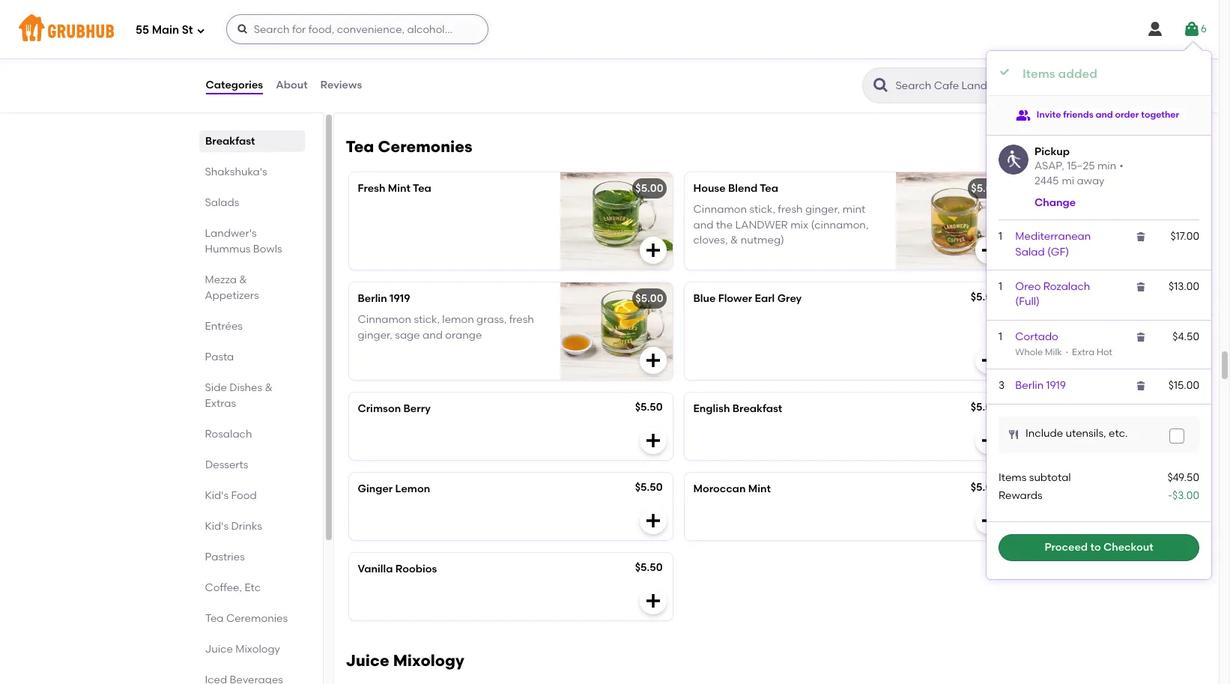 Task type: vqa. For each thing, say whether or not it's contained in the screenshot.


Task type: describe. For each thing, give the bounding box(es) containing it.
together
[[1142, 109, 1180, 120]]

mint for fresh
[[388, 182, 411, 195]]

proceed to checkout button
[[999, 535, 1200, 562]]

juice mixology tab
[[205, 642, 299, 657]]

rozalach
[[1044, 280, 1091, 293]]

pastries tab
[[205, 549, 299, 565]]

side dishes & extras
[[205, 382, 273, 410]]

pasta tab
[[205, 349, 299, 365]]

change
[[1035, 196, 1076, 209]]

$5.00 for cinnamon stick, fresh ginger, mint and the landwer mix (cinnamon, cloves, & nutmeg)
[[972, 182, 1000, 195]]

landwer's
[[205, 227, 257, 240]]

berry
[[404, 403, 431, 415]]

$5.50 for vanilla roobios
[[635, 561, 663, 574]]

mediterranean salad (gf)
[[1016, 230, 1092, 258]]

english
[[694, 403, 730, 415]]

sage
[[395, 329, 420, 342]]

proceed to checkout
[[1045, 541, 1154, 554]]

berlin 1919 inside items added tooltip
[[1016, 379, 1067, 392]]

breakfast tab
[[205, 133, 299, 149]]

$5.50 for blue flower earl grey
[[971, 291, 999, 304]]

extra
[[1073, 347, 1095, 357]]

blue
[[694, 292, 716, 305]]

bowls
[[253, 243, 282, 256]]

cinnamon for and
[[694, 203, 747, 216]]

grey
[[778, 292, 802, 305]]

15–25
[[1068, 160, 1096, 173]]

kid's for kid's food
[[205, 489, 229, 502]]

house blend tea
[[694, 182, 779, 195]]

pasta
[[205, 351, 234, 364]]

desserts
[[205, 459, 248, 472]]

mix
[[791, 219, 809, 231]]

salads
[[205, 196, 239, 209]]

$5.50 for ginger lemon
[[635, 481, 663, 494]]

kid's drinks
[[205, 520, 262, 533]]

1919 inside items added tooltip
[[1047, 379, 1067, 392]]

utensils,
[[1066, 428, 1107, 440]]

main navigation navigation
[[0, 0, 1220, 58]]

dishes
[[230, 382, 262, 394]]

-$3.00
[[1169, 489, 1200, 502]]

& inside side dishes & extras
[[265, 382, 273, 394]]

side dishes & extras tab
[[205, 380, 299, 412]]

0 vertical spatial tea ceremonies
[[346, 137, 473, 156]]

ginger
[[358, 483, 393, 496]]

mint
[[843, 203, 866, 216]]

$5.50 for moroccan mint
[[971, 481, 999, 494]]

6
[[1201, 22, 1208, 35]]

mixology inside tab
[[236, 643, 280, 656]]

$13.00
[[1169, 280, 1200, 293]]

coffee, etc tab
[[205, 580, 299, 596]]

include
[[1026, 428, 1064, 440]]

kid's food tab
[[205, 488, 299, 504]]

asap,
[[1035, 160, 1065, 173]]

Search Cafe Landwer search field
[[895, 79, 1009, 93]]

whole
[[1016, 347, 1044, 357]]

hummus
[[205, 243, 251, 256]]

1 vertical spatial breakfast
[[733, 403, 783, 415]]

nutmeg)
[[741, 234, 785, 247]]

kid's drinks tab
[[205, 519, 299, 534]]

mediterranean
[[1016, 230, 1092, 243]]

friends
[[1064, 109, 1094, 120]]

svg image inside 6 button
[[1183, 20, 1201, 38]]

3 1 from the top
[[999, 330, 1003, 343]]

3
[[999, 379, 1005, 392]]

grass,
[[477, 314, 507, 326]]

(cinnamon,
[[811, 219, 869, 231]]

mezza
[[205, 274, 237, 286]]

main
[[152, 23, 179, 36]]

tea right fresh
[[413, 182, 432, 195]]

mediterranean salad (gf) link
[[1016, 230, 1092, 258]]

rosalach
[[205, 428, 252, 441]]

cinnamon stick, fresh ginger, mint and the landwer mix (cinnamon, cloves, & nutmeg)
[[694, 203, 869, 247]]

items for items subtotal
[[999, 471, 1027, 484]]

blue flower earl grey
[[694, 292, 802, 305]]

$17.00
[[1171, 230, 1200, 243]]

cortado
[[1016, 330, 1059, 343]]

items subtotal
[[999, 471, 1072, 484]]

flower
[[719, 292, 753, 305]]

tea inside tea ceremonies tab
[[205, 612, 223, 625]]

kid's food
[[205, 489, 257, 502]]

search icon image
[[872, 76, 890, 94]]

cinnamon for ginger,
[[358, 314, 412, 326]]

breakfast inside tab
[[205, 135, 255, 148]]

min
[[1098, 160, 1117, 173]]

items added
[[1023, 67, 1098, 81]]

$49.50
[[1168, 471, 1200, 484]]

change button
[[1035, 196, 1076, 211]]

cloves,
[[694, 234, 728, 247]]

st
[[182, 23, 193, 36]]

∙
[[1065, 347, 1071, 357]]

hot
[[1097, 347, 1113, 357]]

landwer
[[736, 219, 788, 231]]

matcha
[[358, 19, 398, 32]]

fresh inside "cinnamon stick, fresh ginger, mint and the landwer mix (cinnamon, cloves, & nutmeg)"
[[778, 203, 803, 216]]

fresh mint tea
[[358, 182, 432, 195]]

categories
[[206, 79, 263, 91]]

and inside "cinnamon stick, fresh ginger, mint and the landwer mix (cinnamon, cloves, & nutmeg)"
[[694, 219, 714, 231]]

matcha button
[[349, 9, 673, 106]]

vanilla roobios
[[358, 563, 437, 576]]

pickup
[[1035, 145, 1070, 158]]

fresh mint tea image
[[560, 172, 673, 270]]

entrées
[[205, 320, 243, 333]]

6 button
[[1183, 16, 1208, 43]]

lemon
[[395, 483, 430, 496]]

$4.50
[[1173, 330, 1200, 343]]



Task type: locate. For each thing, give the bounding box(es) containing it.
cortado link
[[1016, 330, 1059, 343]]

and right sage
[[423, 329, 443, 342]]

0 horizontal spatial fresh
[[509, 314, 534, 326]]

and
[[1096, 109, 1114, 120], [694, 219, 714, 231], [423, 329, 443, 342]]

ceremonies up fresh mint tea
[[378, 137, 473, 156]]

kid's inside "tab"
[[205, 489, 229, 502]]

house
[[694, 182, 726, 195]]

added
[[1059, 67, 1098, 81]]

people icon image
[[1016, 108, 1031, 123]]

ceremonies inside tab
[[226, 612, 288, 625]]

entrées tab
[[205, 319, 299, 334]]

1 vertical spatial ceremonies
[[226, 612, 288, 625]]

1 vertical spatial berlin 1919
[[1016, 379, 1067, 392]]

invite
[[1037, 109, 1062, 120]]

fresh
[[778, 203, 803, 216], [509, 314, 534, 326]]

desserts tab
[[205, 457, 299, 473]]

salads tab
[[205, 195, 299, 211]]

1 for mediterranean
[[999, 230, 1003, 243]]

tea ceremonies inside tab
[[205, 612, 288, 625]]

mezza & appetizers
[[205, 274, 259, 302]]

etc
[[245, 582, 261, 594]]

0 vertical spatial berlin
[[358, 292, 387, 305]]

0 horizontal spatial juice mixology
[[205, 643, 280, 656]]

1 for oreo
[[999, 280, 1003, 293]]

stick, for fresh
[[750, 203, 776, 216]]

include utensils, etc.
[[1026, 428, 1129, 440]]

& inside "cinnamon stick, fresh ginger, mint and the landwer mix (cinnamon, cloves, & nutmeg)"
[[731, 234, 739, 247]]

oreo
[[1016, 280, 1041, 293]]

subtotal
[[1030, 471, 1072, 484]]

0 horizontal spatial 1919
[[390, 292, 411, 305]]

$5.50 for crimson berry
[[635, 401, 663, 414]]

2 horizontal spatial and
[[1096, 109, 1114, 120]]

tea down coffee, at the left
[[205, 612, 223, 625]]

oreo rozalach (full) link
[[1016, 280, 1091, 308]]

stick,
[[750, 203, 776, 216], [414, 314, 440, 326]]

away
[[1078, 175, 1105, 188]]

rewards
[[999, 489, 1043, 502]]

0 horizontal spatial juice
[[205, 643, 233, 656]]

1 vertical spatial and
[[694, 219, 714, 231]]

oreo rozalach (full)
[[1016, 280, 1091, 308]]

juice mixology inside tab
[[205, 643, 280, 656]]

cinnamon up the
[[694, 203, 747, 216]]

1919 down milk
[[1047, 379, 1067, 392]]

house blend tea image
[[896, 172, 1009, 270]]

1
[[999, 230, 1003, 243], [999, 280, 1003, 293], [999, 330, 1003, 343]]

tea ceremonies up fresh mint tea
[[346, 137, 473, 156]]

milk
[[1046, 347, 1063, 357]]

0 horizontal spatial and
[[423, 329, 443, 342]]

(gf)
[[1048, 246, 1070, 258]]

ginger, inside "cinnamon stick, fresh ginger, mint and the landwer mix (cinnamon, cloves, & nutmeg)"
[[806, 203, 841, 216]]

crimson berry
[[358, 403, 431, 415]]

cinnamon inside cinnamon stick, lemon grass, fresh ginger, sage and orange
[[358, 314, 412, 326]]

0 horizontal spatial &
[[239, 274, 247, 286]]

ginger lemon
[[358, 483, 430, 496]]

mezza & appetizers tab
[[205, 272, 299, 304]]

invite friends and order together button
[[1016, 102, 1180, 129]]

tea right blend
[[760, 182, 779, 195]]

items for items added
[[1023, 67, 1056, 81]]

& right dishes on the bottom left
[[265, 382, 273, 394]]

0 horizontal spatial ginger,
[[358, 329, 393, 342]]

roobios
[[396, 563, 437, 576]]

0 horizontal spatial berlin
[[358, 292, 387, 305]]

tea up fresh
[[346, 137, 374, 156]]

0 vertical spatial fresh
[[778, 203, 803, 216]]

english breakfast
[[694, 403, 783, 415]]

1 vertical spatial stick,
[[414, 314, 440, 326]]

$5.00 for cinnamon stick, lemon grass, fresh ginger, sage and orange
[[636, 292, 664, 305]]

1 horizontal spatial berlin
[[1016, 379, 1044, 392]]

2 vertical spatial and
[[423, 329, 443, 342]]

and left "order"
[[1096, 109, 1114, 120]]

0 horizontal spatial breakfast
[[205, 135, 255, 148]]

ginger,
[[806, 203, 841, 216], [358, 329, 393, 342]]

$3.00
[[1173, 489, 1200, 502]]

1 horizontal spatial ceremonies
[[378, 137, 473, 156]]

1 vertical spatial fresh
[[509, 314, 534, 326]]

berlin inside items added tooltip
[[1016, 379, 1044, 392]]

cinnamon up sage
[[358, 314, 412, 326]]

2445
[[1035, 175, 1059, 188]]

$5.00 left blue
[[636, 292, 664, 305]]

0 vertical spatial kid's
[[205, 489, 229, 502]]

matcha image
[[560, 9, 673, 106]]

0 vertical spatial stick,
[[750, 203, 776, 216]]

kid's for kid's drinks
[[205, 520, 229, 533]]

0 horizontal spatial cinnamon
[[358, 314, 412, 326]]

1919 up sage
[[390, 292, 411, 305]]

and up cloves,
[[694, 219, 714, 231]]

0 vertical spatial 1919
[[390, 292, 411, 305]]

mint for moroccan
[[749, 483, 771, 496]]

shakshuka's tab
[[205, 164, 299, 180]]

items up rewards
[[999, 471, 1027, 484]]

$5.00 down pickup icon
[[972, 182, 1000, 195]]

$15.00
[[1169, 379, 1200, 392]]

55
[[136, 23, 149, 36]]

1 horizontal spatial 1919
[[1047, 379, 1067, 392]]

kid's
[[205, 489, 229, 502], [205, 520, 229, 533]]

orange
[[445, 329, 482, 342]]

& up appetizers
[[239, 274, 247, 286]]

breakfast
[[205, 135, 255, 148], [733, 403, 783, 415]]

0 vertical spatial ginger,
[[806, 203, 841, 216]]

0 vertical spatial items
[[1023, 67, 1056, 81]]

0 vertical spatial berlin 1919
[[358, 292, 411, 305]]

breakfast up shakshuka's
[[205, 135, 255, 148]]

fresh inside cinnamon stick, lemon grass, fresh ginger, sage and orange
[[509, 314, 534, 326]]

& down the
[[731, 234, 739, 247]]

$5.00 left the house
[[636, 182, 664, 195]]

about
[[276, 79, 308, 91]]

drinks
[[231, 520, 262, 533]]

1 horizontal spatial cinnamon
[[694, 203, 747, 216]]

1 vertical spatial ginger,
[[358, 329, 393, 342]]

ginger, inside cinnamon stick, lemon grass, fresh ginger, sage and orange
[[358, 329, 393, 342]]

1 left oreo
[[999, 280, 1003, 293]]

0 vertical spatial cinnamon
[[694, 203, 747, 216]]

0 vertical spatial mint
[[388, 182, 411, 195]]

0 vertical spatial ceremonies
[[378, 137, 473, 156]]

and inside cinnamon stick, lemon grass, fresh ginger, sage and orange
[[423, 329, 443, 342]]

2 kid's from the top
[[205, 520, 229, 533]]

moroccan
[[694, 483, 746, 496]]

1 horizontal spatial and
[[694, 219, 714, 231]]

tea ceremonies up juice mixology tab
[[205, 612, 288, 625]]

& inside the mezza & appetizers
[[239, 274, 247, 286]]

kid's left drinks
[[205, 520, 229, 533]]

1 left the mediterranean
[[999, 230, 1003, 243]]

0 horizontal spatial ceremonies
[[226, 612, 288, 625]]

1 horizontal spatial stick,
[[750, 203, 776, 216]]

stick, inside "cinnamon stick, fresh ginger, mint and the landwer mix (cinnamon, cloves, & nutmeg)"
[[750, 203, 776, 216]]

kid's left food
[[205, 489, 229, 502]]

fresh
[[358, 182, 386, 195]]

fresh right grass,
[[509, 314, 534, 326]]

extras
[[205, 397, 236, 410]]

landwer's hummus bowls
[[205, 227, 282, 256]]

items added tooltip
[[987, 42, 1212, 580]]

landwer's hummus bowls tab
[[205, 226, 299, 257]]

stick, for lemon
[[414, 314, 440, 326]]

1 horizontal spatial &
[[265, 382, 273, 394]]

1 horizontal spatial mint
[[749, 483, 771, 496]]

berlin 1919
[[358, 292, 411, 305], [1016, 379, 1067, 392]]

1 horizontal spatial tea ceremonies
[[346, 137, 473, 156]]

1 kid's from the top
[[205, 489, 229, 502]]

svg image inside 'main navigation' navigation
[[237, 23, 249, 35]]

coffee,
[[205, 582, 242, 594]]

appetizers
[[205, 289, 259, 302]]

stick, up landwer
[[750, 203, 776, 216]]

1 horizontal spatial ginger,
[[806, 203, 841, 216]]

svg image
[[237, 23, 249, 35], [1136, 231, 1148, 243], [644, 241, 662, 259], [980, 241, 998, 259], [1136, 281, 1148, 293], [1136, 380, 1148, 392], [1173, 431, 1182, 440], [644, 512, 662, 530], [980, 512, 998, 530]]

pastries
[[205, 551, 245, 564]]

svg image
[[1147, 20, 1165, 38], [1183, 20, 1201, 38], [196, 26, 205, 35], [999, 66, 1011, 78], [1136, 331, 1148, 343], [644, 352, 662, 370], [980, 352, 998, 370], [1008, 428, 1020, 440], [644, 432, 662, 450], [980, 432, 998, 450], [644, 592, 662, 610]]

-
[[1169, 489, 1173, 502]]

whole milk ∙ extra hot
[[1016, 347, 1113, 357]]

juice mixology
[[205, 643, 280, 656], [346, 651, 465, 670]]

to
[[1091, 541, 1102, 554]]

1 1 from the top
[[999, 230, 1003, 243]]

(full)
[[1016, 296, 1040, 308]]

breakfast right english
[[733, 403, 783, 415]]

Search for food, convenience, alcohol... search field
[[226, 14, 488, 44]]

1 vertical spatial items
[[999, 471, 1027, 484]]

tea ceremonies tab
[[205, 611, 299, 627]]

0 horizontal spatial berlin 1919
[[358, 292, 411, 305]]

1 horizontal spatial berlin 1919
[[1016, 379, 1067, 392]]

1 horizontal spatial breakfast
[[733, 403, 783, 415]]

reviews
[[321, 79, 362, 91]]

1 horizontal spatial juice mixology
[[346, 651, 465, 670]]

1 horizontal spatial fresh
[[778, 203, 803, 216]]

coffee, etc
[[205, 582, 261, 594]]

salad
[[1016, 246, 1045, 258]]

1 vertical spatial 1919
[[1047, 379, 1067, 392]]

0 vertical spatial 1
[[999, 230, 1003, 243]]

stick, inside cinnamon stick, lemon grass, fresh ginger, sage and orange
[[414, 314, 440, 326]]

2 horizontal spatial &
[[731, 234, 739, 247]]

cinnamon inside "cinnamon stick, fresh ginger, mint and the landwer mix (cinnamon, cloves, & nutmeg)"
[[694, 203, 747, 216]]

earl
[[755, 292, 775, 305]]

about button
[[275, 58, 309, 112]]

berlin 1919 down whole
[[1016, 379, 1067, 392]]

kid's inside tab
[[205, 520, 229, 533]]

2 vertical spatial 1
[[999, 330, 1003, 343]]

1 horizontal spatial mixology
[[393, 651, 465, 670]]

1 vertical spatial tea ceremonies
[[205, 612, 288, 625]]

ceremonies
[[378, 137, 473, 156], [226, 612, 288, 625]]

0 horizontal spatial stick,
[[414, 314, 440, 326]]

order
[[1116, 109, 1140, 120]]

0 vertical spatial and
[[1096, 109, 1114, 120]]

ginger, left sage
[[358, 329, 393, 342]]

1 vertical spatial &
[[239, 274, 247, 286]]

reviews button
[[320, 58, 363, 112]]

juice inside tab
[[205, 643, 233, 656]]

crimson
[[358, 403, 401, 415]]

mint right moroccan
[[749, 483, 771, 496]]

invite friends and order together
[[1037, 109, 1180, 120]]

1 vertical spatial mint
[[749, 483, 771, 496]]

1 left the 'cortado'
[[999, 330, 1003, 343]]

•
[[1120, 160, 1124, 173]]

and inside button
[[1096, 109, 1114, 120]]

berlin 1919 up sage
[[358, 292, 411, 305]]

berlin
[[358, 292, 387, 305], [1016, 379, 1044, 392]]

ginger, up (cinnamon,
[[806, 203, 841, 216]]

mint right fresh
[[388, 182, 411, 195]]

shakshuka's
[[205, 166, 267, 178]]

checkout
[[1104, 541, 1154, 554]]

0 horizontal spatial mint
[[388, 182, 411, 195]]

tab
[[205, 672, 299, 684]]

food
[[231, 489, 257, 502]]

stick, up sage
[[414, 314, 440, 326]]

1 vertical spatial kid's
[[205, 520, 229, 533]]

ceremonies down etc in the bottom of the page
[[226, 612, 288, 625]]

2 1 from the top
[[999, 280, 1003, 293]]

0 vertical spatial &
[[731, 234, 739, 247]]

vanilla
[[358, 563, 393, 576]]

berlin 1919 image
[[560, 283, 673, 380]]

1 vertical spatial cinnamon
[[358, 314, 412, 326]]

1 vertical spatial berlin
[[1016, 379, 1044, 392]]

mint
[[388, 182, 411, 195], [749, 483, 771, 496]]

berlin 1919 link
[[1016, 379, 1067, 392]]

0 horizontal spatial tea ceremonies
[[205, 612, 288, 625]]

2 vertical spatial &
[[265, 382, 273, 394]]

rosalach tab
[[205, 427, 299, 442]]

pickup icon image
[[999, 144, 1029, 174]]

1 vertical spatial 1
[[999, 280, 1003, 293]]

fresh up mix
[[778, 203, 803, 216]]

0 horizontal spatial mixology
[[236, 643, 280, 656]]

items left the added
[[1023, 67, 1056, 81]]

0 vertical spatial breakfast
[[205, 135, 255, 148]]

1 horizontal spatial juice
[[346, 651, 389, 670]]



